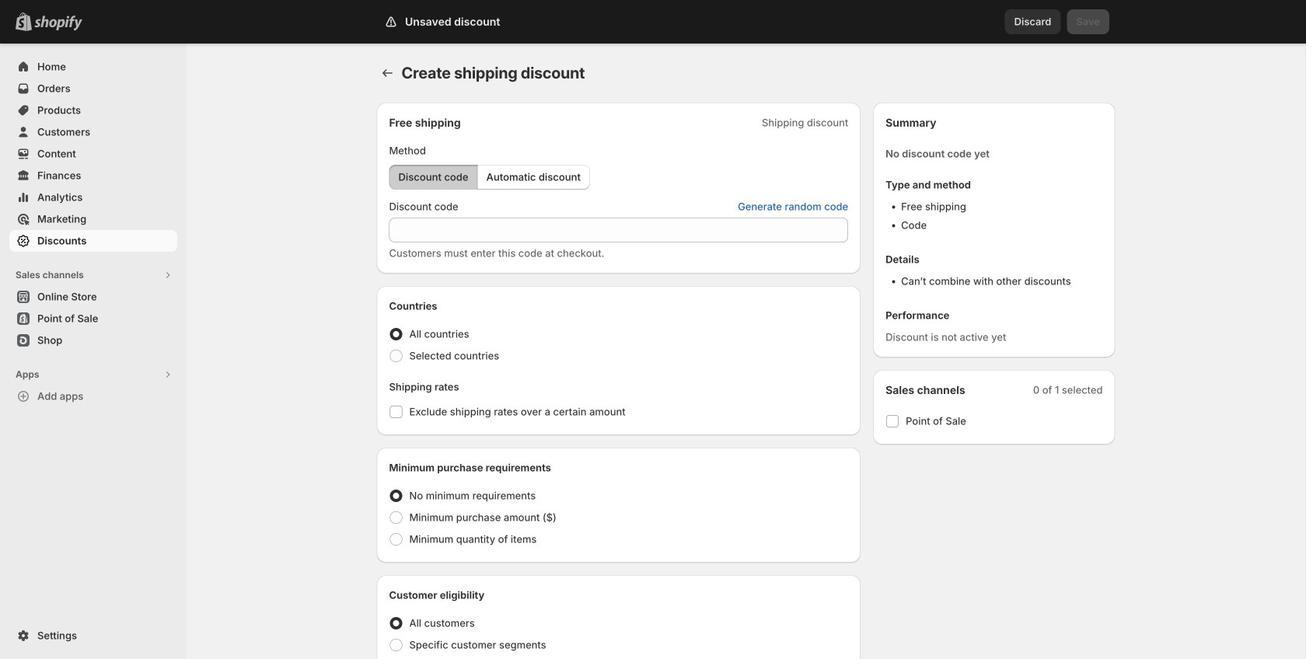 Task type: vqa. For each thing, say whether or not it's contained in the screenshot.
'Shopify' image
yes



Task type: locate. For each thing, give the bounding box(es) containing it.
None text field
[[389, 218, 849, 243]]

shopify image
[[34, 15, 82, 31]]



